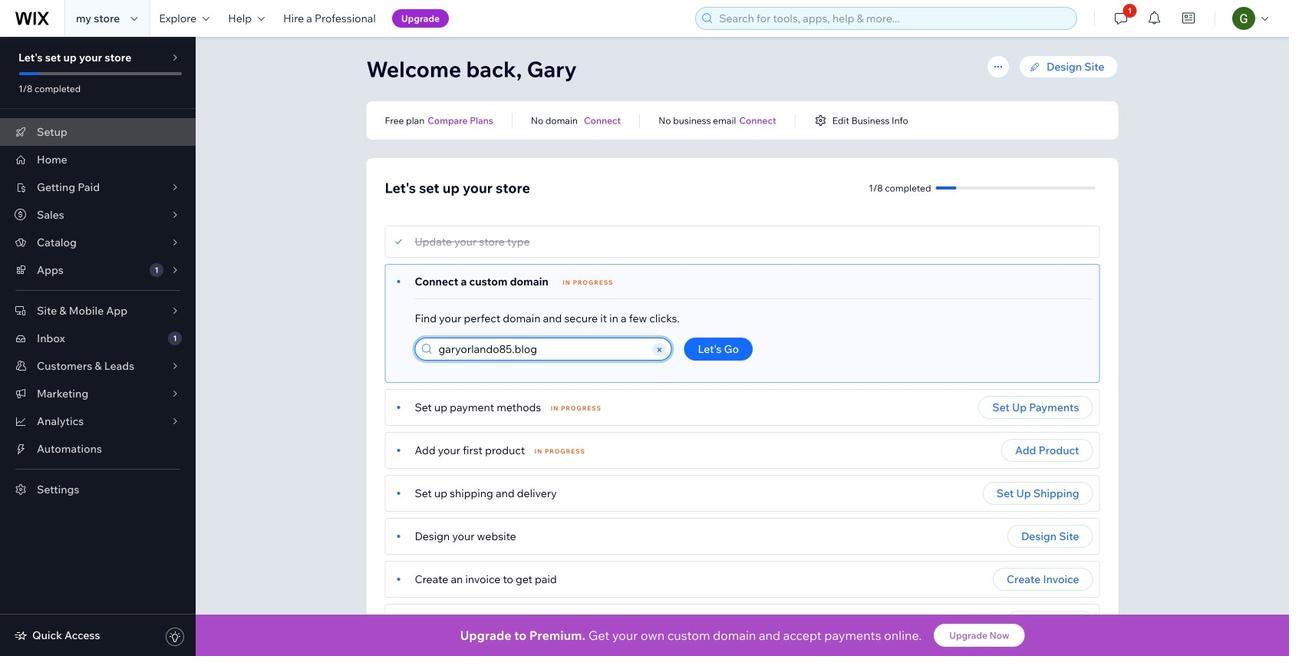Task type: vqa. For each thing, say whether or not it's contained in the screenshot.
is
no



Task type: describe. For each thing, give the bounding box(es) containing it.
e.g., mystunningwebsite.com field
[[434, 338, 650, 360]]

sidebar element
[[0, 37, 196, 656]]

Search for tools, apps, help & more... field
[[715, 8, 1072, 29]]



